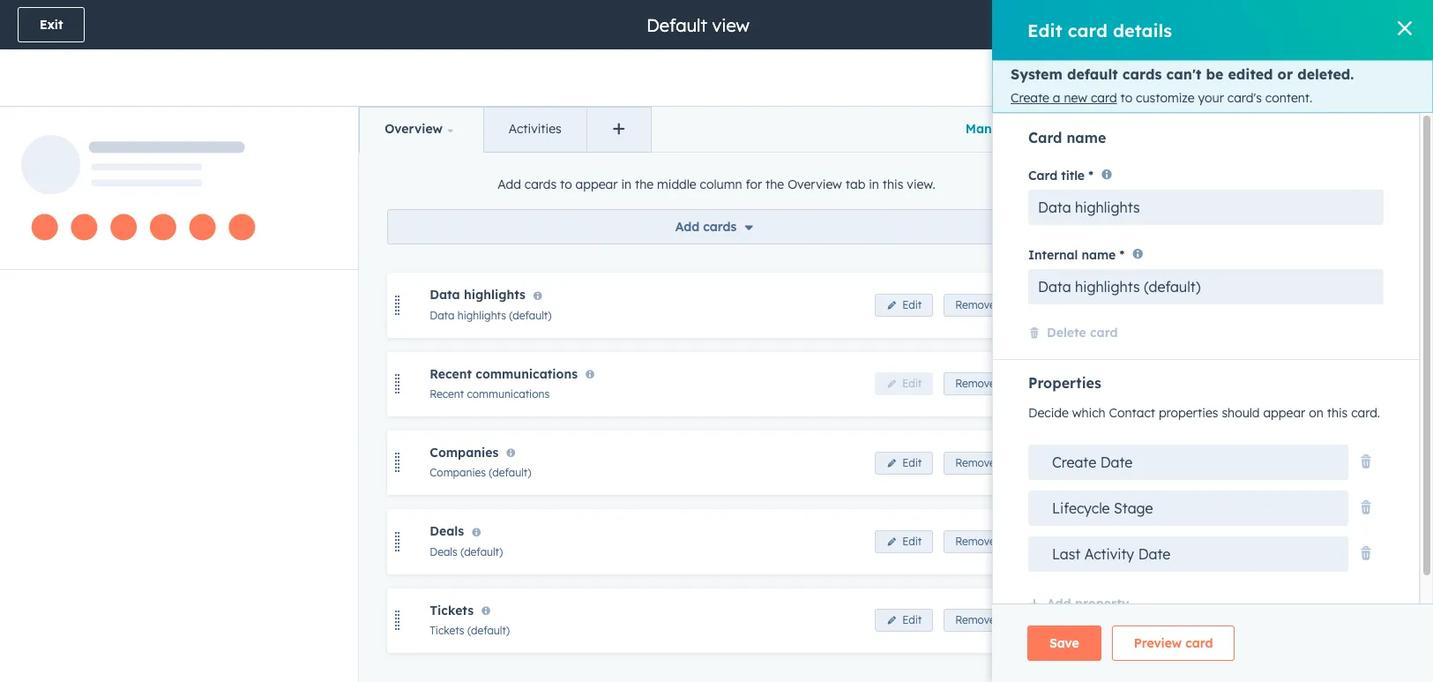 Task type: describe. For each thing, give the bounding box(es) containing it.
card for delete
[[1091, 324, 1118, 340]]

add property button
[[1029, 593, 1130, 616]]

none field inside 'page section' element
[[645, 13, 755, 37]]

tickets for tickets (default)
[[430, 624, 465, 637]]

companies for companies
[[430, 445, 499, 461]]

tickets (default)
[[430, 624, 510, 637]]

last activity date
[[1053, 545, 1171, 563]]

internal name
[[1029, 247, 1116, 263]]

exit
[[40, 17, 63, 33]]

edit button for deals
[[875, 530, 934, 553]]

should
[[1222, 405, 1260, 421]]

internal
[[1029, 247, 1079, 263]]

edit for companies
[[903, 456, 922, 469]]

property
[[1075, 595, 1130, 611]]

activities button
[[483, 108, 587, 152]]

remove button for tickets
[[944, 609, 1007, 632]]

content.
[[1266, 90, 1313, 106]]

decide which contact properties should appear on this card.
[[1029, 405, 1381, 421]]

middle
[[657, 177, 697, 193]]

0 vertical spatial date
[[1101, 453, 1133, 471]]

manage
[[966, 121, 1016, 137]]

delete card button
[[1029, 324, 1118, 345]]

create a new card button
[[1011, 90, 1118, 106]]

data for data highlights
[[430, 287, 460, 303]]

highlights for data highlights (default)
[[458, 308, 506, 322]]

lifecycle stage button
[[1029, 490, 1349, 526]]

system default cards can't be edited or deleted. create a new card to customize your card's content.
[[1011, 65, 1355, 106]]

card for card name
[[1029, 129, 1063, 146]]

stage
[[1114, 499, 1154, 517]]

name for internal name
[[1082, 247, 1116, 263]]

companies (default)
[[430, 466, 532, 479]]

0 horizontal spatial to
[[560, 177, 572, 193]]

overview button
[[360, 108, 483, 152]]

page section element
[[0, 0, 1434, 106]]

deleted.
[[1298, 65, 1355, 83]]

edit button for companies
[[875, 452, 934, 474]]

remove for deals
[[956, 535, 996, 548]]

deals for deals
[[430, 523, 464, 539]]

remove button for recent communications
[[944, 373, 1007, 396]]

edited
[[1229, 65, 1274, 83]]

1 horizontal spatial date
[[1139, 545, 1171, 563]]

to inside system default cards can't be edited or deleted. create a new card to customize your card's content.
[[1121, 90, 1133, 106]]

or
[[1278, 65, 1294, 83]]

default
[[1068, 65, 1119, 83]]

card for edit
[[1068, 19, 1108, 41]]

save button for preview
[[1028, 626, 1102, 661]]

properties
[[1159, 405, 1219, 421]]

which
[[1073, 405, 1106, 421]]

deals (default)
[[430, 545, 503, 558]]

exit button
[[18, 7, 85, 42]]

create inside popup button
[[1053, 453, 1097, 471]]

tab
[[846, 177, 866, 193]]

your
[[1199, 90, 1225, 106]]

on
[[1310, 405, 1324, 421]]

edit for deals
[[903, 535, 922, 548]]

card's
[[1228, 90, 1263, 106]]

0 horizontal spatial appear
[[576, 177, 618, 193]]

save button for save
[[1204, 7, 1278, 42]]

edit for data highlights
[[903, 298, 922, 312]]

2 recent communications from the top
[[430, 387, 550, 401]]

properties
[[1029, 374, 1102, 391]]

and
[[1344, 17, 1368, 33]]

1 recent communications from the top
[[430, 366, 578, 382]]

0 vertical spatial communications
[[476, 366, 578, 382]]

save for preview card
[[1050, 635, 1080, 651]]

tickets for tickets
[[430, 602, 474, 618]]

2 recent from the top
[[430, 387, 464, 401]]

edit for recent communications
[[903, 377, 922, 390]]

card name
[[1029, 129, 1107, 146]]

remove for recent communications
[[956, 377, 996, 390]]

(default) for deals
[[461, 545, 503, 558]]

1 horizontal spatial appear
[[1264, 405, 1306, 421]]

activities
[[509, 121, 562, 137]]

preview card button
[[1112, 626, 1236, 661]]

lifecycle
[[1053, 499, 1111, 517]]

customize
[[1137, 90, 1195, 106]]

add property
[[1047, 595, 1130, 611]]



Task type: vqa. For each thing, say whether or not it's contained in the screenshot.


Task type: locate. For each thing, give the bounding box(es) containing it.
create down system
[[1011, 90, 1050, 106]]

decide
[[1029, 405, 1069, 421]]

date up the lifecycle stage on the right bottom
[[1101, 453, 1133, 471]]

0 horizontal spatial in
[[622, 177, 632, 193]]

1 remove from the top
[[956, 298, 996, 312]]

(default) for companies
[[489, 466, 532, 479]]

2 remove button from the top
[[944, 373, 1007, 396]]

Internal name text field
[[1029, 269, 1384, 304]]

add left property
[[1047, 595, 1072, 611]]

2 companies from the top
[[430, 466, 486, 479]]

the
[[635, 177, 654, 193], [766, 177, 785, 193]]

highlights up data highlights (default)
[[464, 287, 526, 303]]

1 vertical spatial data
[[430, 308, 455, 322]]

4 remove button from the top
[[944, 530, 1007, 553]]

1 vertical spatial deals
[[430, 545, 458, 558]]

remove button for data highlights
[[944, 294, 1007, 317]]

cards down column
[[704, 219, 737, 235]]

edit button for tickets
[[875, 609, 934, 632]]

deals up tickets (default) on the left
[[430, 545, 458, 558]]

0 horizontal spatial this
[[883, 177, 904, 193]]

create date
[[1053, 453, 1133, 471]]

cards up customize
[[1123, 65, 1162, 83]]

0 horizontal spatial save button
[[1028, 626, 1102, 661]]

card for card title
[[1029, 168, 1058, 184]]

0 vertical spatial save button
[[1204, 7, 1278, 42]]

delete card
[[1047, 324, 1118, 340]]

exit
[[1371, 17, 1394, 33]]

1 vertical spatial tickets
[[430, 624, 465, 637]]

to
[[1121, 90, 1133, 106], [560, 177, 572, 193]]

deals up deals (default)
[[430, 523, 464, 539]]

create date button
[[1029, 444, 1349, 480]]

tickets
[[430, 602, 474, 618], [430, 624, 465, 637]]

1 vertical spatial recent communications
[[430, 387, 550, 401]]

0 horizontal spatial overview
[[385, 121, 443, 137]]

2 the from the left
[[766, 177, 785, 193]]

1 edit button from the top
[[875, 294, 934, 317]]

2 horizontal spatial save
[[1311, 17, 1341, 33]]

card down default
[[1091, 90, 1118, 106]]

3 remove button from the top
[[944, 452, 1007, 474]]

edit button
[[875, 294, 934, 317], [875, 373, 934, 396], [875, 452, 934, 474], [875, 530, 934, 553], [875, 609, 934, 632]]

delete
[[1047, 324, 1087, 340]]

1 horizontal spatial to
[[1121, 90, 1133, 106]]

add
[[498, 177, 521, 193], [676, 219, 700, 235], [1047, 595, 1072, 611]]

card inside preview card button
[[1186, 635, 1214, 651]]

2 vertical spatial cards
[[704, 219, 737, 235]]

0 vertical spatial create
[[1011, 90, 1050, 106]]

create
[[1011, 90, 1050, 106], [1053, 453, 1097, 471]]

2 tickets from the top
[[430, 624, 465, 637]]

navigation
[[359, 107, 652, 153]]

card inside delete card button
[[1091, 324, 1118, 340]]

1 vertical spatial recent
[[430, 387, 464, 401]]

1 horizontal spatial save button
[[1204, 7, 1278, 42]]

1 deals from the top
[[430, 523, 464, 539]]

to down activities button
[[560, 177, 572, 193]]

1 recent from the top
[[430, 366, 472, 382]]

remove for tickets
[[956, 614, 996, 627]]

highlights down data highlights at the left of the page
[[458, 308, 506, 322]]

0 vertical spatial data
[[430, 287, 460, 303]]

1 horizontal spatial save
[[1226, 17, 1256, 33]]

edit card details
[[1028, 19, 1173, 41]]

save up the edited
[[1226, 17, 1256, 33]]

tabs
[[1020, 121, 1047, 137]]

preview
[[1135, 635, 1183, 651]]

edit for tickets
[[903, 614, 922, 627]]

1 tickets from the top
[[430, 602, 474, 618]]

card
[[1068, 19, 1108, 41], [1091, 90, 1118, 106], [1091, 324, 1118, 340], [1186, 635, 1214, 651]]

data up data highlights (default)
[[430, 287, 460, 303]]

create up lifecycle
[[1053, 453, 1097, 471]]

save button down add property button
[[1028, 626, 1102, 661]]

card right delete
[[1091, 324, 1118, 340]]

2 vertical spatial add
[[1047, 595, 1072, 611]]

0 vertical spatial deals
[[430, 523, 464, 539]]

this left view.
[[883, 177, 904, 193]]

date
[[1101, 453, 1133, 471], [1139, 545, 1171, 563]]

1 vertical spatial cards
[[525, 177, 557, 193]]

2 horizontal spatial add
[[1047, 595, 1072, 611]]

save inside button
[[1311, 17, 1341, 33]]

1 vertical spatial overview
[[788, 177, 843, 193]]

0 vertical spatial name
[[1067, 129, 1107, 146]]

1 vertical spatial companies
[[430, 466, 486, 479]]

preview card
[[1135, 635, 1214, 651]]

recent down data highlights (default)
[[430, 366, 472, 382]]

companies up companies (default)
[[430, 445, 499, 461]]

in right tab
[[869, 177, 880, 193]]

companies for companies (default)
[[430, 466, 486, 479]]

0 horizontal spatial save
[[1050, 635, 1080, 651]]

appear left on
[[1264, 405, 1306, 421]]

4 remove from the top
[[956, 535, 996, 548]]

1 card from the top
[[1029, 129, 1063, 146]]

data down data highlights at the left of the page
[[430, 308, 455, 322]]

add cards button
[[388, 209, 1046, 245]]

details
[[1113, 19, 1173, 41]]

title
[[1062, 168, 1085, 184]]

1 vertical spatial add
[[676, 219, 700, 235]]

0 horizontal spatial create
[[1011, 90, 1050, 106]]

tickets up tickets (default) on the left
[[430, 602, 474, 618]]

contact
[[1110, 405, 1156, 421]]

remove for companies
[[956, 456, 996, 469]]

1 vertical spatial save button
[[1028, 626, 1102, 661]]

highlights
[[464, 287, 526, 303], [458, 308, 506, 322]]

navigation containing overview
[[359, 107, 652, 153]]

recent communications
[[430, 366, 578, 382], [430, 387, 550, 401]]

1 vertical spatial highlights
[[458, 308, 506, 322]]

save for save and exit
[[1226, 17, 1256, 33]]

0 vertical spatial card
[[1029, 129, 1063, 146]]

this
[[883, 177, 904, 193], [1328, 405, 1348, 421]]

last
[[1053, 545, 1081, 563]]

overview
[[385, 121, 443, 137], [788, 177, 843, 193]]

2 in from the left
[[869, 177, 880, 193]]

recent up companies (default)
[[430, 387, 464, 401]]

1 horizontal spatial overview
[[788, 177, 843, 193]]

2 deals from the top
[[430, 545, 458, 558]]

2 card from the top
[[1029, 168, 1058, 184]]

save button
[[1204, 7, 1278, 42], [1028, 626, 1102, 661]]

the right for
[[766, 177, 785, 193]]

add for add cards
[[676, 219, 700, 235]]

0 vertical spatial recent
[[430, 366, 472, 382]]

create inside system default cards can't be edited or deleted. create a new card to customize your card's content.
[[1011, 90, 1050, 106]]

appear left middle
[[576, 177, 618, 193]]

last activity date button
[[1029, 536, 1349, 571]]

cards down activities button
[[525, 177, 557, 193]]

0 vertical spatial appear
[[576, 177, 618, 193]]

2 horizontal spatial cards
[[1123, 65, 1162, 83]]

column
[[700, 177, 743, 193]]

view.
[[907, 177, 936, 193]]

0 horizontal spatial date
[[1101, 453, 1133, 471]]

appear
[[576, 177, 618, 193], [1264, 405, 1306, 421]]

the left middle
[[635, 177, 654, 193]]

communications
[[476, 366, 578, 382], [467, 387, 550, 401]]

5 remove from the top
[[956, 614, 996, 627]]

(default) for tickets
[[468, 624, 510, 637]]

0 vertical spatial tickets
[[430, 602, 474, 618]]

close image
[[1399, 21, 1413, 35]]

2 data from the top
[[430, 308, 455, 322]]

1 vertical spatial date
[[1139, 545, 1171, 563]]

save and exit button
[[1289, 7, 1416, 42]]

name
[[1067, 129, 1107, 146], [1082, 247, 1116, 263]]

cards
[[1123, 65, 1162, 83], [525, 177, 557, 193], [704, 219, 737, 235]]

save button up the edited
[[1204, 7, 1278, 42]]

5 edit button from the top
[[875, 609, 934, 632]]

0 vertical spatial recent communications
[[430, 366, 578, 382]]

2 remove from the top
[[956, 377, 996, 390]]

1 horizontal spatial create
[[1053, 453, 1097, 471]]

cards inside system default cards can't be edited or deleted. create a new card to customize your card's content.
[[1123, 65, 1162, 83]]

edit
[[1028, 19, 1063, 41], [903, 298, 922, 312], [903, 377, 922, 390], [903, 456, 922, 469], [903, 535, 922, 548], [903, 614, 922, 627]]

save
[[1226, 17, 1256, 33], [1311, 17, 1341, 33], [1050, 635, 1080, 651]]

1 vertical spatial card
[[1029, 168, 1058, 184]]

name for card name
[[1067, 129, 1107, 146]]

remove
[[956, 298, 996, 312], [956, 377, 996, 390], [956, 456, 996, 469], [956, 535, 996, 548], [956, 614, 996, 627]]

remove for data highlights
[[956, 298, 996, 312]]

add inside add property button
[[1047, 595, 1072, 611]]

card up card title
[[1029, 129, 1063, 146]]

new
[[1065, 90, 1088, 106]]

save and exit
[[1311, 17, 1394, 33]]

data for data highlights (default)
[[430, 308, 455, 322]]

card for preview
[[1186, 635, 1214, 651]]

remove button for deals
[[944, 530, 1007, 553]]

card title
[[1029, 168, 1085, 184]]

remove button
[[944, 294, 1007, 317], [944, 373, 1007, 396], [944, 452, 1007, 474], [944, 530, 1007, 553], [944, 609, 1007, 632]]

1 data from the top
[[430, 287, 460, 303]]

card.
[[1352, 405, 1381, 421]]

1 horizontal spatial this
[[1328, 405, 1348, 421]]

3 edit button from the top
[[875, 452, 934, 474]]

in left middle
[[622, 177, 632, 193]]

1 vertical spatial to
[[560, 177, 572, 193]]

cards inside popup button
[[704, 219, 737, 235]]

5 remove button from the top
[[944, 609, 1007, 632]]

0 horizontal spatial cards
[[525, 177, 557, 193]]

0 vertical spatial companies
[[430, 445, 499, 461]]

2 edit button from the top
[[875, 373, 934, 396]]

cards for add cards
[[704, 219, 737, 235]]

card right preview
[[1186, 635, 1214, 651]]

1 vertical spatial name
[[1082, 247, 1116, 263]]

deals for deals (default)
[[430, 545, 458, 558]]

0 vertical spatial to
[[1121, 90, 1133, 106]]

edit button for recent communications
[[875, 373, 934, 396]]

3 remove from the top
[[956, 456, 996, 469]]

1 horizontal spatial add
[[676, 219, 700, 235]]

name up title
[[1067, 129, 1107, 146]]

overview inside overview "button"
[[385, 121, 443, 137]]

save down add property button
[[1050, 635, 1080, 651]]

lifecycle stage
[[1053, 499, 1154, 517]]

add cards
[[676, 219, 737, 235]]

1 vertical spatial this
[[1328, 405, 1348, 421]]

0 vertical spatial highlights
[[464, 287, 526, 303]]

this right on
[[1328, 405, 1348, 421]]

for
[[746, 177, 763, 193]]

add for add property
[[1047, 595, 1072, 611]]

save left and
[[1311, 17, 1341, 33]]

tickets down deals (default)
[[430, 624, 465, 637]]

1 horizontal spatial the
[[766, 177, 785, 193]]

0 vertical spatial this
[[883, 177, 904, 193]]

0 vertical spatial overview
[[385, 121, 443, 137]]

companies
[[430, 445, 499, 461], [430, 466, 486, 479]]

card up default
[[1068, 19, 1108, 41]]

card inside system default cards can't be edited or deleted. create a new card to customize your card's content.
[[1091, 90, 1118, 106]]

1 companies from the top
[[430, 445, 499, 461]]

add down activities button
[[498, 177, 521, 193]]

activity
[[1085, 545, 1135, 563]]

1 vertical spatial communications
[[467, 387, 550, 401]]

manage tabs button
[[951, 107, 1074, 151]]

system
[[1011, 65, 1063, 83]]

None field
[[645, 13, 755, 37]]

name right internal
[[1082, 247, 1116, 263]]

4 edit button from the top
[[875, 530, 934, 553]]

to left customize
[[1121, 90, 1133, 106]]

1 in from the left
[[622, 177, 632, 193]]

remove button for companies
[[944, 452, 1007, 474]]

1 horizontal spatial in
[[869, 177, 880, 193]]

1 vertical spatial create
[[1053, 453, 1097, 471]]

date right activity on the right bottom
[[1139, 545, 1171, 563]]

manage tabs
[[966, 121, 1047, 137]]

cards for add cards to appear in the middle column for the overview tab in this view.
[[525, 177, 557, 193]]

highlights for data highlights
[[464, 287, 526, 303]]

data highlights
[[430, 287, 526, 303]]

in
[[622, 177, 632, 193], [869, 177, 880, 193]]

deals
[[430, 523, 464, 539], [430, 545, 458, 558]]

add cards to appear in the middle column for the overview tab in this view.
[[498, 177, 936, 193]]

(default)
[[509, 308, 552, 322], [489, 466, 532, 479], [461, 545, 503, 558], [468, 624, 510, 637]]

0 horizontal spatial the
[[635, 177, 654, 193]]

card left title
[[1029, 168, 1058, 184]]

0 horizontal spatial add
[[498, 177, 521, 193]]

data highlights (default)
[[430, 308, 552, 322]]

edit button for data highlights
[[875, 294, 934, 317]]

1 vertical spatial appear
[[1264, 405, 1306, 421]]

companies up deals (default)
[[430, 466, 486, 479]]

be
[[1207, 65, 1224, 83]]

1 horizontal spatial cards
[[704, 219, 737, 235]]

1 remove button from the top
[[944, 294, 1007, 317]]

a
[[1053, 90, 1061, 106]]

1 the from the left
[[635, 177, 654, 193]]

add for add cards to appear in the middle column for the overview tab in this view.
[[498, 177, 521, 193]]

add inside add cards popup button
[[676, 219, 700, 235]]

add down middle
[[676, 219, 700, 235]]

data
[[430, 287, 460, 303], [430, 308, 455, 322]]

card
[[1029, 129, 1063, 146], [1029, 168, 1058, 184]]

can't
[[1167, 65, 1202, 83]]

0 vertical spatial add
[[498, 177, 521, 193]]

0 vertical spatial cards
[[1123, 65, 1162, 83]]

Card title text field
[[1029, 190, 1384, 225]]



